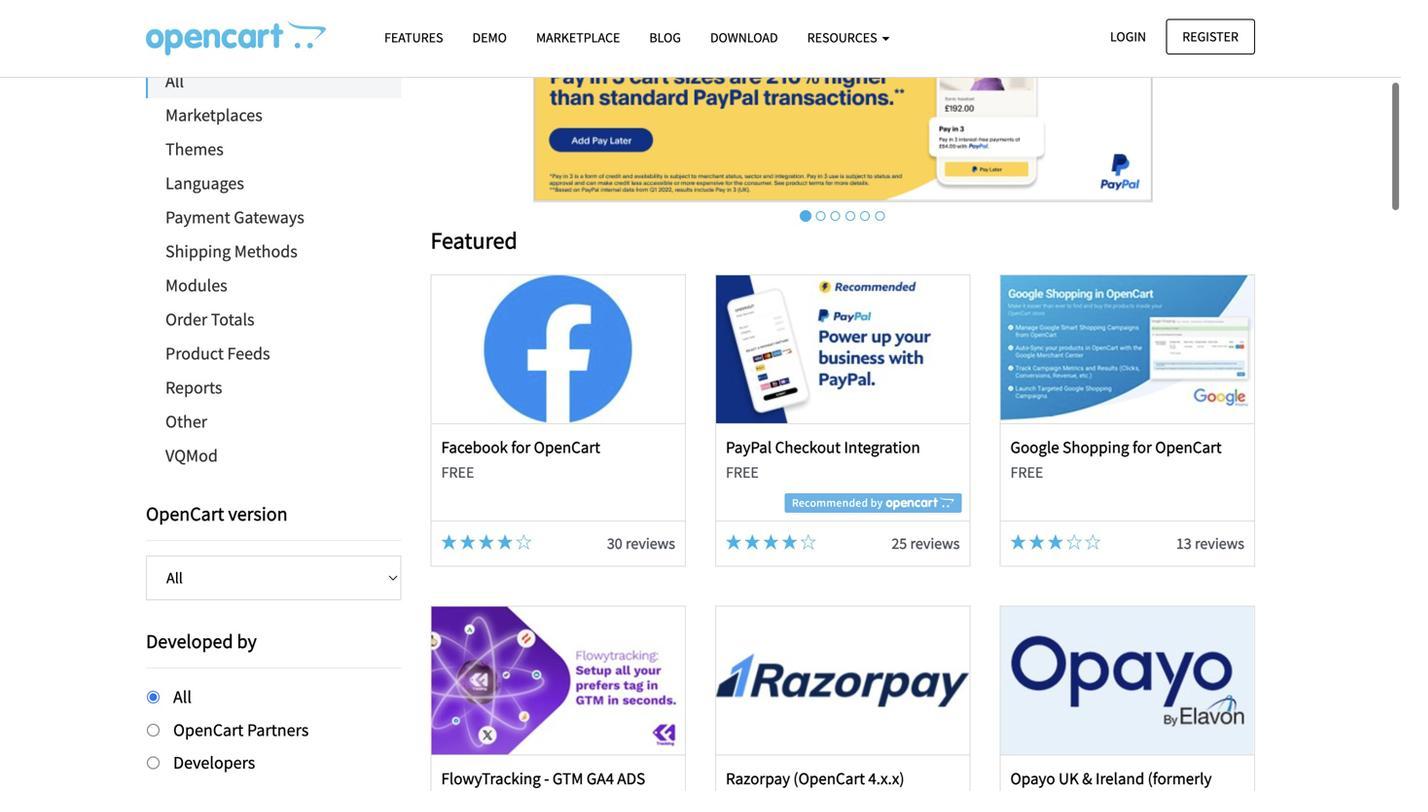 Task type: vqa. For each thing, say whether or not it's contained in the screenshot.
third free from the right
yes



Task type: locate. For each thing, give the bounding box(es) containing it.
0 horizontal spatial for
[[511, 437, 531, 457]]

for right facebook
[[511, 437, 531, 457]]

free for paypal
[[726, 463, 759, 482]]

1 free from the left
[[441, 463, 474, 482]]

opencart extensions image
[[146, 20, 326, 55]]

razorpay
[[726, 768, 790, 789]]

feeds
[[227, 342, 270, 364]]

2 free from the left
[[726, 463, 759, 482]]

product feeds link
[[146, 337, 401, 371]]

0 vertical spatial all
[[165, 70, 184, 92]]

marketplaces
[[165, 104, 262, 126]]

flowytracking - gtm ga4 ads conversion pixel fac.. image
[[432, 607, 685, 754]]

order
[[165, 308, 207, 330]]

2 for from the left
[[1132, 437, 1152, 457]]

blog link
[[635, 20, 696, 55]]

free down facebook
[[441, 463, 474, 482]]

login
[[1110, 28, 1146, 45]]

version
[[228, 502, 288, 526]]

paypal checkout integration free
[[726, 437, 920, 482]]

opencart right facebook
[[534, 437, 600, 457]]

star light o image for google shopping for opencart
[[1085, 534, 1101, 550]]

paypal checkout integration image
[[716, 275, 969, 423]]

opayo uk & ireland (formerly
[[1010, 768, 1212, 791]]

free
[[441, 463, 474, 482], [726, 463, 759, 482], [1010, 463, 1043, 482]]

1 horizontal spatial star light o image
[[1066, 534, 1082, 550]]

0 horizontal spatial star light o image
[[801, 534, 816, 550]]

star light image
[[441, 534, 457, 550], [460, 534, 475, 550], [497, 534, 513, 550], [782, 534, 797, 550], [1010, 534, 1026, 550], [1029, 534, 1045, 550], [1048, 534, 1063, 550]]

blog
[[649, 29, 681, 46]]

1 star light image from the left
[[479, 534, 494, 550]]

flowytracking - gtm ga4 ads
[[441, 768, 645, 791]]

resources
[[807, 29, 880, 46]]

1 for from the left
[[511, 437, 531, 457]]

facebook for opencart free
[[441, 437, 600, 482]]

shipping
[[165, 240, 231, 262]]

all up 'marketplaces'
[[165, 70, 184, 92]]

free down paypal
[[726, 463, 759, 482]]

opayo uk & ireland (formerly sage pay) image
[[1001, 607, 1254, 754]]

1 horizontal spatial reviews
[[910, 533, 960, 553]]

opencart inside facebook for opencart free
[[534, 437, 600, 457]]

paypal
[[726, 437, 772, 457]]

opencart partners
[[173, 719, 309, 741]]

free inside facebook for opencart free
[[441, 463, 474, 482]]

2 star light image from the left
[[460, 534, 475, 550]]

2 horizontal spatial reviews
[[1195, 533, 1244, 553]]

ireland
[[1096, 768, 1144, 789]]

30 reviews
[[607, 533, 675, 553]]

opencart right shopping
[[1155, 437, 1222, 457]]

register link
[[1166, 19, 1255, 54]]

reviews right 30 on the left
[[626, 533, 675, 553]]

opencart down vqmod
[[146, 502, 224, 526]]

for right shopping
[[1132, 437, 1152, 457]]

reviews
[[626, 533, 675, 553], [910, 533, 960, 553], [1195, 533, 1244, 553]]

for
[[511, 437, 531, 457], [1132, 437, 1152, 457]]

flowytracking - gtm ga4 ads link
[[441, 768, 645, 791]]

free down google in the bottom right of the page
[[1010, 463, 1043, 482]]

features
[[384, 29, 443, 46]]

all
[[165, 70, 184, 92], [173, 686, 192, 708]]

1 star light image from the left
[[441, 534, 457, 550]]

0 horizontal spatial free
[[441, 463, 474, 482]]

featured
[[431, 226, 517, 255]]

2 horizontal spatial free
[[1010, 463, 1043, 482]]

1 star light o image from the left
[[801, 534, 816, 550]]

gateways
[[234, 206, 304, 228]]

themes
[[165, 138, 224, 160]]

star light o image
[[516, 534, 532, 550]]

ads
[[617, 768, 645, 789]]

reviews right 25
[[910, 533, 960, 553]]

13 reviews
[[1176, 533, 1244, 553]]

facebook
[[441, 437, 508, 457]]

features link
[[370, 20, 458, 55]]

3 free from the left
[[1010, 463, 1043, 482]]

shipping methods link
[[146, 234, 401, 269]]

facebook for opencart link
[[441, 437, 600, 457]]

None radio
[[147, 724, 160, 736]]

languages link
[[146, 166, 401, 200]]

star light o image
[[801, 534, 816, 550], [1066, 534, 1082, 550], [1085, 534, 1101, 550]]

2 horizontal spatial star light o image
[[1085, 534, 1101, 550]]

all down developed
[[173, 686, 192, 708]]

download link
[[696, 20, 793, 55]]

0 horizontal spatial reviews
[[626, 533, 675, 553]]

3 reviews from the left
[[1195, 533, 1244, 553]]

3 star light o image from the left
[[1085, 534, 1101, 550]]

product
[[165, 342, 224, 364]]

demo
[[472, 29, 507, 46]]

star light image
[[479, 534, 494, 550], [726, 534, 741, 550], [744, 534, 760, 550], [763, 534, 779, 550]]

opencart
[[534, 437, 600, 457], [1155, 437, 1222, 457], [146, 502, 224, 526], [173, 719, 244, 741]]

opencart inside google shopping for opencart free
[[1155, 437, 1222, 457]]

register
[[1182, 28, 1239, 45]]

paypal checkout integration link
[[726, 437, 920, 457]]

razorpay (opencart 4.x.x) image
[[716, 607, 969, 754]]

4.x.x)
[[868, 768, 904, 789]]

payment gateways link
[[146, 200, 401, 234]]

-
[[544, 768, 549, 789]]

1 vertical spatial all
[[173, 686, 192, 708]]

13
[[1176, 533, 1192, 553]]

reviews right 13
[[1195, 533, 1244, 553]]

7 star light image from the left
[[1048, 534, 1063, 550]]

2 reviews from the left
[[910, 533, 960, 553]]

None radio
[[147, 691, 160, 703], [147, 757, 160, 769], [147, 691, 160, 703], [147, 757, 160, 769]]

all link
[[148, 64, 401, 98]]

free inside the paypal checkout integration free
[[726, 463, 759, 482]]

1 horizontal spatial free
[[726, 463, 759, 482]]

1 reviews from the left
[[626, 533, 675, 553]]

gtm
[[553, 768, 583, 789]]

1 horizontal spatial for
[[1132, 437, 1152, 457]]

opayo
[[1010, 768, 1055, 789]]



Task type: describe. For each thing, give the bounding box(es) containing it.
for inside facebook for opencart free
[[511, 437, 531, 457]]

modules
[[165, 274, 227, 296]]

download
[[710, 29, 778, 46]]

product feeds
[[165, 342, 270, 364]]

category
[[146, 10, 219, 35]]

modules link
[[146, 269, 401, 303]]

reviews for paypal checkout integration
[[910, 533, 960, 553]]

uk
[[1059, 768, 1079, 789]]

developed by
[[146, 629, 257, 653]]

languages
[[165, 172, 244, 194]]

free for facebook
[[441, 463, 474, 482]]

3 star light image from the left
[[497, 534, 513, 550]]

opencart version
[[146, 502, 288, 526]]

reviews for google shopping for opencart
[[1195, 533, 1244, 553]]

reviews for facebook for opencart
[[626, 533, 675, 553]]

order totals
[[165, 308, 255, 330]]

free inside google shopping for opencart free
[[1010, 463, 1043, 482]]

6 star light image from the left
[[1029, 534, 1045, 550]]

shopping
[[1063, 437, 1129, 457]]

2 star light o image from the left
[[1066, 534, 1082, 550]]

methods
[[234, 240, 297, 262]]

(formerly
[[1148, 768, 1212, 789]]

reports
[[165, 377, 222, 398]]

&
[[1082, 768, 1092, 789]]

resources link
[[793, 20, 904, 55]]

by
[[237, 629, 257, 653]]

checkout
[[775, 437, 841, 457]]

opencart up developers
[[173, 719, 244, 741]]

payment
[[165, 206, 230, 228]]

google shopping for opencart free
[[1010, 437, 1222, 482]]

for inside google shopping for opencart free
[[1132, 437, 1152, 457]]

google shopping for opencart image
[[1001, 275, 1254, 423]]

flowytracking
[[441, 768, 541, 789]]

4 star light image from the left
[[763, 534, 779, 550]]

payment gateways
[[165, 206, 304, 228]]

demo link
[[458, 20, 521, 55]]

other link
[[146, 405, 401, 439]]

5 star light image from the left
[[1010, 534, 1026, 550]]

totals
[[211, 308, 255, 330]]

star light o image for paypal checkout integration
[[801, 534, 816, 550]]

facebook for opencart image
[[432, 275, 685, 423]]

razorpay (opencart 4.x.x) link
[[726, 768, 904, 789]]

4 star light image from the left
[[782, 534, 797, 550]]

reports link
[[146, 371, 401, 405]]

2 star light image from the left
[[726, 534, 741, 550]]

themes link
[[146, 132, 401, 166]]

integration
[[844, 437, 920, 457]]

marketplaces link
[[146, 98, 401, 132]]

google shopping for opencart link
[[1010, 437, 1222, 457]]

google
[[1010, 437, 1059, 457]]

opayo uk & ireland (formerly link
[[1010, 768, 1212, 791]]

marketplace
[[536, 29, 620, 46]]

marketplace link
[[521, 20, 635, 55]]

partners
[[247, 719, 309, 741]]

ga4
[[587, 768, 614, 789]]

developed
[[146, 629, 233, 653]]

shipping methods
[[165, 240, 297, 262]]

order totals link
[[146, 303, 401, 337]]

login link
[[1094, 19, 1163, 54]]

developers
[[173, 752, 255, 774]]

30
[[607, 533, 622, 553]]

25 reviews
[[892, 533, 960, 553]]

other
[[165, 411, 207, 432]]

razorpay (opencart 4.x.x)
[[726, 768, 904, 789]]

vqmod
[[165, 445, 218, 467]]

paypal payment gateway image
[[533, 0, 1153, 202]]

(opencart
[[793, 768, 865, 789]]

vqmod link
[[146, 439, 401, 473]]

3 star light image from the left
[[744, 534, 760, 550]]

25
[[892, 533, 907, 553]]



